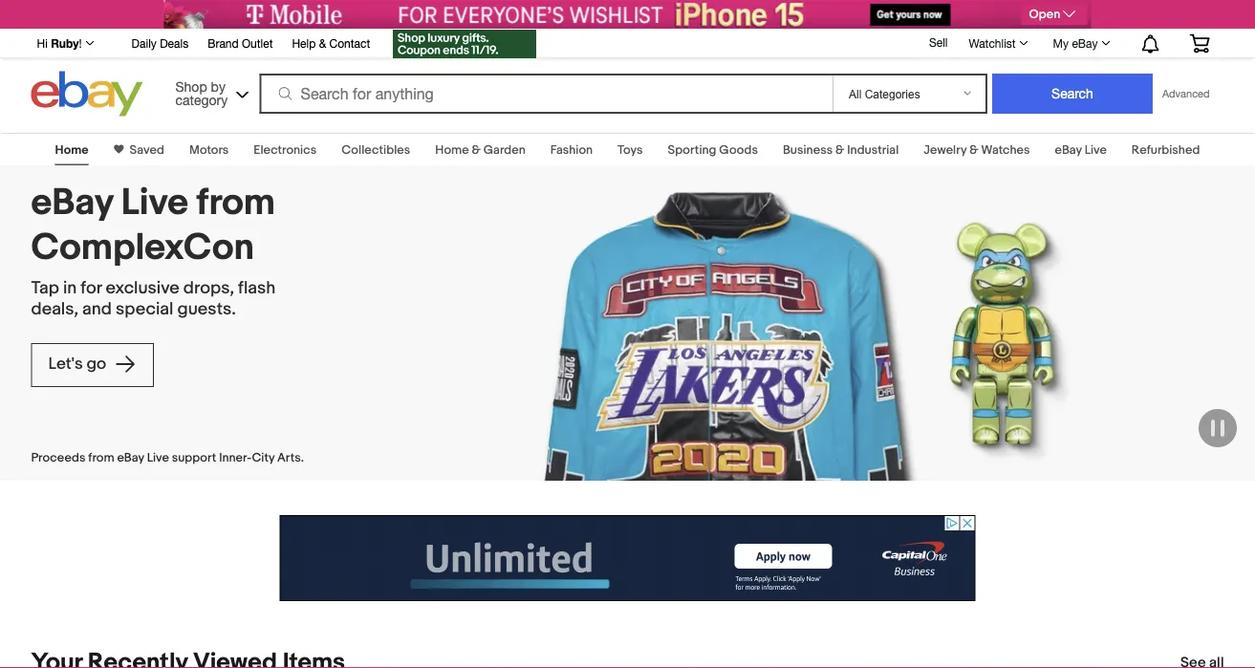 Task type: describe. For each thing, give the bounding box(es) containing it.
shop
[[175, 78, 207, 94]]

inner-
[[219, 451, 252, 466]]

jewelry & watches
[[924, 142, 1030, 157]]

motors link
[[189, 142, 229, 157]]

proceeds from ebay live support inner-city arts.
[[31, 451, 304, 466]]

shop by category
[[175, 78, 228, 108]]

advanced link
[[1153, 75, 1220, 113]]

refurbished link
[[1132, 142, 1200, 157]]

jewelry & watches link
[[924, 142, 1030, 157]]

exclusive
[[106, 278, 180, 299]]

account navigation
[[26, 24, 1224, 61]]

home & garden link
[[435, 142, 526, 157]]

& for home
[[472, 142, 481, 157]]

proceeds
[[31, 451, 86, 466]]

home for home
[[55, 142, 88, 157]]

special
[[116, 299, 173, 320]]

refurbished
[[1132, 142, 1200, 157]]

from inside the ebay live from complexcon tap in for exclusive drops, flash deals, and special guests.
[[197, 181, 275, 225]]

electronics link
[[254, 142, 317, 157]]

deals,
[[31, 299, 78, 320]]

motors
[[189, 142, 229, 157]]

for
[[81, 278, 102, 299]]

jewelry
[[924, 142, 967, 157]]

sporting
[[668, 142, 717, 157]]

sporting goods link
[[668, 142, 758, 157]]

open button
[[1022, 4, 1088, 25]]

hi
[[37, 36, 48, 50]]

ebay live link
[[1055, 142, 1107, 157]]

daily deals
[[132, 36, 189, 50]]

your shopping cart image
[[1189, 34, 1211, 53]]

toys
[[618, 142, 643, 157]]

none submit inside shop by category banner
[[992, 74, 1153, 114]]

help & contact link
[[292, 33, 370, 55]]

arts.
[[277, 451, 304, 466]]

and
[[82, 299, 112, 320]]

let's go link
[[31, 343, 154, 387]]

help & contact
[[292, 36, 370, 50]]

contact
[[329, 36, 370, 50]]

outlet
[[242, 36, 273, 50]]

brand outlet link
[[208, 33, 273, 55]]

collectibles link
[[342, 142, 410, 157]]

go
[[86, 354, 106, 374]]

category
[[175, 92, 228, 108]]

city
[[252, 451, 275, 466]]

let's
[[48, 354, 83, 374]]

home & garden
[[435, 142, 526, 157]]

business & industrial
[[783, 142, 899, 157]]

1 vertical spatial from
[[88, 451, 114, 466]]

ebay right watches
[[1055, 142, 1082, 157]]

sell
[[929, 35, 948, 49]]

!
[[79, 36, 82, 50]]

Search for anything text field
[[262, 76, 829, 112]]

ebay inside the ebay live from complexcon tap in for exclusive drops, flash deals, and special guests.
[[31, 181, 113, 225]]

& for help
[[319, 36, 326, 50]]



Task type: vqa. For each thing, say whether or not it's contained in the screenshot.
Price
no



Task type: locate. For each thing, give the bounding box(es) containing it.
deals
[[160, 36, 189, 50]]

ebay live from complexcon tap in for exclusive drops, flash deals, and special guests.
[[31, 181, 276, 320]]

ebay up complexcon
[[31, 181, 113, 225]]

ebay live
[[1055, 142, 1107, 157]]

live for ebay live
[[1085, 142, 1107, 157]]

ebay inside account navigation
[[1072, 36, 1098, 50]]

live left "support" at the left of page
[[147, 451, 169, 466]]

0 vertical spatial advertisement region
[[164, 0, 1091, 29]]

& right help
[[319, 36, 326, 50]]

ebay
[[1072, 36, 1098, 50], [1055, 142, 1082, 157], [31, 181, 113, 225], [117, 451, 144, 466]]

ebay left "support" at the left of page
[[117, 451, 144, 466]]

garden
[[484, 142, 526, 157]]

ruby
[[51, 36, 79, 50]]

live left refurbished
[[1085, 142, 1107, 157]]

in
[[63, 278, 77, 299]]

& left the garden
[[472, 142, 481, 157]]

drops,
[[183, 278, 234, 299]]

fashion
[[550, 142, 593, 157]]

&
[[319, 36, 326, 50], [472, 142, 481, 157], [836, 142, 845, 157], [970, 142, 979, 157]]

& right the business
[[836, 142, 845, 157]]

1 vertical spatial live
[[121, 181, 188, 225]]

& for jewelry
[[970, 142, 979, 157]]

saved
[[130, 142, 164, 157]]

2 home from the left
[[435, 142, 469, 157]]

toys link
[[618, 142, 643, 157]]

business
[[783, 142, 833, 157]]

daily
[[132, 36, 157, 50]]

advanced
[[1163, 87, 1210, 100]]

live up complexcon
[[121, 181, 188, 225]]

daily deals link
[[132, 33, 189, 55]]

electronics
[[254, 142, 317, 157]]

fashion link
[[550, 142, 593, 157]]

from
[[197, 181, 275, 225], [88, 451, 114, 466]]

tap
[[31, 278, 59, 299]]

live for ebay live from complexcon tap in for exclusive drops, flash deals, and special guests.
[[121, 181, 188, 225]]

hi ruby !
[[37, 36, 82, 50]]

guests.
[[177, 299, 236, 320]]

let's go
[[48, 354, 110, 374]]

collectibles
[[342, 142, 410, 157]]

saved link
[[124, 142, 164, 157]]

2 vertical spatial live
[[147, 451, 169, 466]]

& for business
[[836, 142, 845, 157]]

shop by category banner
[[26, 24, 1224, 121]]

flash
[[238, 278, 276, 299]]

open
[[1029, 7, 1061, 22]]

1 vertical spatial advertisement region
[[280, 515, 976, 601]]

ebay live from complexcon main content
[[0, 121, 1255, 668]]

0 horizontal spatial from
[[88, 451, 114, 466]]

advertisement region inside ebay live from complexcon main content
[[280, 515, 976, 601]]

from right proceeds
[[88, 451, 114, 466]]

live
[[1085, 142, 1107, 157], [121, 181, 188, 225], [147, 451, 169, 466]]

sell link
[[921, 35, 957, 49]]

brand
[[208, 36, 239, 50]]

business & industrial link
[[783, 142, 899, 157]]

watchlist
[[969, 36, 1016, 50]]

sporting goods
[[668, 142, 758, 157]]

ebay right my
[[1072, 36, 1098, 50]]

industrial
[[847, 142, 899, 157]]

shop by category button
[[167, 71, 253, 112]]

my
[[1053, 36, 1069, 50]]

my ebay
[[1053, 36, 1098, 50]]

& right jewelry at the top of the page
[[970, 142, 979, 157]]

watchlist link
[[959, 32, 1037, 55]]

complexcon
[[31, 225, 254, 270]]

by
[[211, 78, 226, 94]]

get the coupon image
[[393, 30, 537, 58]]

watches
[[981, 142, 1030, 157]]

my ebay link
[[1043, 32, 1119, 55]]

1 home from the left
[[55, 142, 88, 157]]

help
[[292, 36, 316, 50]]

brand outlet
[[208, 36, 273, 50]]

home left saved link
[[55, 142, 88, 157]]

home left the garden
[[435, 142, 469, 157]]

None submit
[[992, 74, 1153, 114]]

0 vertical spatial from
[[197, 181, 275, 225]]

support
[[172, 451, 216, 466]]

advertisement region
[[164, 0, 1091, 29], [280, 515, 976, 601]]

1 horizontal spatial from
[[197, 181, 275, 225]]

home for home & garden
[[435, 142, 469, 157]]

ebay live from complexcon link
[[31, 181, 306, 270]]

& inside account navigation
[[319, 36, 326, 50]]

0 vertical spatial live
[[1085, 142, 1107, 157]]

0 horizontal spatial home
[[55, 142, 88, 157]]

from down motors
[[197, 181, 275, 225]]

live inside the ebay live from complexcon tap in for exclusive drops, flash deals, and special guests.
[[121, 181, 188, 225]]

goods
[[719, 142, 758, 157]]

home
[[55, 142, 88, 157], [435, 142, 469, 157]]

1 horizontal spatial home
[[435, 142, 469, 157]]



